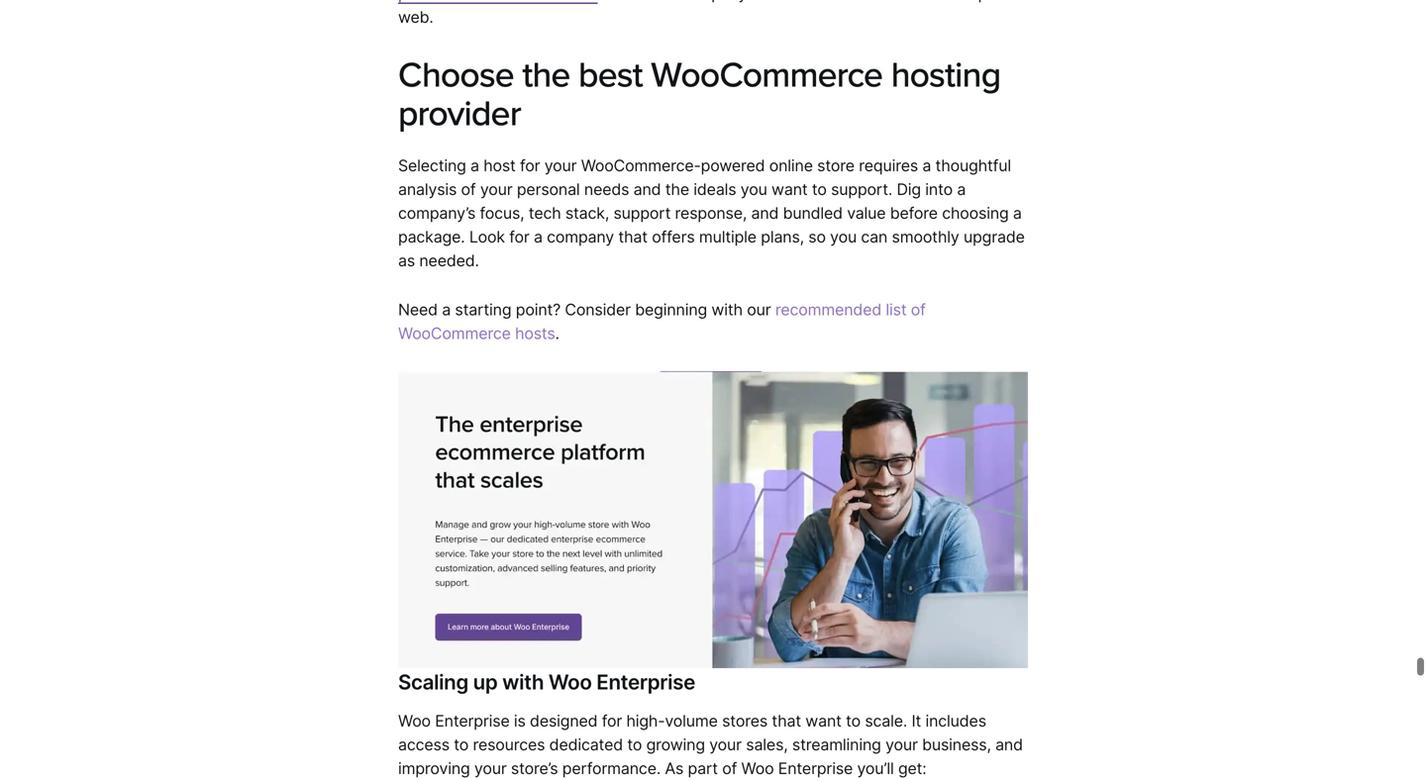 Task type: locate. For each thing, give the bounding box(es) containing it.
2 vertical spatial that
[[772, 712, 801, 731]]

the left ideals
[[665, 180, 689, 199]]

woocommerce for hosting
[[651, 54, 883, 93]]

enterprise down up
[[435, 712, 510, 731]]

with right up
[[502, 670, 544, 695]]

access
[[398, 736, 450, 755]]

our
[[747, 300, 771, 320]]

0 vertical spatial choose
[[606, 0, 662, 3]]

2 vertical spatial the
[[665, 180, 689, 199]]

package.
[[398, 227, 465, 246]]

1 horizontal spatial woocommerce
[[651, 54, 883, 93]]

company inside . choose a company that values and invests in the open web.
[[680, 0, 747, 3]]

host
[[484, 156, 516, 175]]

. up "best"
[[598, 0, 602, 3]]

woocommerce down values
[[651, 54, 883, 93]]

of
[[461, 180, 476, 199], [911, 300, 926, 320], [722, 759, 737, 779]]

1 vertical spatial choose
[[398, 54, 514, 93]]

woocommerce inside choose the best woocommerce hosting provider
[[651, 54, 883, 93]]

of up company's
[[461, 180, 476, 199]]

0 horizontal spatial you
[[741, 180, 767, 199]]

1 vertical spatial woocommerce
[[398, 324, 511, 343]]

you right so
[[830, 227, 857, 246]]

in
[[924, 0, 936, 3]]

support.
[[831, 180, 892, 199]]

enterprise up high- at left
[[596, 670, 695, 695]]

can
[[861, 227, 888, 246]]

for left high- at left
[[602, 712, 622, 731]]

that left values
[[751, 0, 781, 3]]

the
[[941, 0, 965, 3], [522, 54, 570, 93], [665, 180, 689, 199]]

so
[[808, 227, 826, 246]]

.
[[598, 0, 602, 3], [555, 324, 564, 343]]

to up streamlining
[[846, 712, 861, 731]]

0 vertical spatial woocommerce
[[651, 54, 883, 93]]

into
[[925, 180, 953, 199]]

that up sales,
[[772, 712, 801, 731]]

2 horizontal spatial woo
[[741, 759, 774, 779]]

for inside woo enterprise is designed for high-volume stores that want to scale. it includes access to resources dedicated to growing your sales, streamlining your business, and improving your store's performance. as part of woo enterprise you'll get:
[[602, 712, 622, 731]]

2 horizontal spatial of
[[911, 300, 926, 320]]

woocommerce for hosts
[[398, 324, 511, 343]]

scaling up with woo enterprise
[[398, 670, 695, 695]]

1 horizontal spatial woo
[[549, 670, 592, 695]]

0 horizontal spatial of
[[461, 180, 476, 199]]

1 horizontal spatial company
[[680, 0, 747, 3]]

0 vertical spatial with
[[712, 300, 743, 320]]

choose up "best"
[[606, 0, 662, 3]]

of right list
[[911, 300, 926, 320]]

needed.
[[419, 251, 479, 270]]

provider
[[398, 93, 521, 132]]

choose down the web.
[[398, 54, 514, 93]]

requires
[[859, 156, 918, 175]]

focus,
[[480, 203, 524, 223]]

your
[[544, 156, 577, 175], [480, 180, 513, 199], [709, 736, 742, 755], [885, 736, 918, 755], [474, 759, 507, 779]]

woo
[[549, 670, 592, 695], [398, 712, 431, 731], [741, 759, 774, 779]]

streamlining
[[792, 736, 881, 755]]

recommended list of woocommerce hosts
[[398, 300, 926, 343]]

woo up designed at the left of the page
[[549, 670, 592, 695]]

1 vertical spatial want
[[805, 712, 842, 731]]

dig
[[897, 180, 921, 199]]

and right values
[[836, 0, 864, 3]]

1 vertical spatial company
[[547, 227, 614, 246]]

hosting
[[891, 54, 1001, 93]]

recommended list of woocommerce hosts link
[[398, 300, 926, 343]]

1 vertical spatial of
[[911, 300, 926, 320]]

to
[[812, 180, 827, 199], [846, 712, 861, 731], [454, 736, 469, 755], [627, 736, 642, 755]]

1 horizontal spatial the
[[665, 180, 689, 199]]

want down 'online'
[[772, 180, 808, 199]]

with left our
[[712, 300, 743, 320]]

0 vertical spatial that
[[751, 0, 781, 3]]

2 vertical spatial of
[[722, 759, 737, 779]]

2 vertical spatial enterprise
[[778, 759, 853, 779]]

a up upgrade
[[1013, 203, 1022, 223]]

woocommerce
[[651, 54, 883, 93], [398, 324, 511, 343]]

it
[[912, 712, 921, 731]]

and right business,
[[995, 736, 1023, 755]]

1 vertical spatial you
[[830, 227, 857, 246]]

and inside woo enterprise is designed for high-volume stores that want to scale. it includes access to resources dedicated to growing your sales, streamlining your business, and improving your store's performance. as part of woo enterprise you'll get:
[[995, 736, 1023, 755]]

company
[[680, 0, 747, 3], [547, 227, 614, 246]]

beginning
[[635, 300, 707, 320]]

enterprise
[[596, 670, 695, 695], [435, 712, 510, 731], [778, 759, 853, 779]]

1 horizontal spatial of
[[722, 759, 737, 779]]

0 horizontal spatial woocommerce
[[398, 324, 511, 343]]

company up choose the best woocommerce hosting provider
[[680, 0, 747, 3]]

a inside . choose a company that values and invests in the open web.
[[667, 0, 676, 3]]

0 vertical spatial for
[[520, 156, 540, 175]]

that
[[751, 0, 781, 3], [618, 227, 648, 246], [772, 712, 801, 731]]

your up "personal" at the left top of the page
[[544, 156, 577, 175]]

the right in
[[941, 0, 965, 3]]

1 horizontal spatial enterprise
[[596, 670, 695, 695]]

of inside woo enterprise is designed for high-volume stores that want to scale. it includes access to resources dedicated to growing your sales, streamlining your business, and improving your store's performance. as part of woo enterprise you'll get:
[[722, 759, 737, 779]]

and
[[836, 0, 864, 3], [633, 180, 661, 199], [751, 203, 779, 223], [995, 736, 1023, 755]]

. inside . choose a company that values and invests in the open web.
[[598, 0, 602, 3]]

for
[[520, 156, 540, 175], [509, 227, 529, 246], [602, 712, 622, 731]]

choose inside . choose a company that values and invests in the open web.
[[606, 0, 662, 3]]

and up plans,
[[751, 203, 779, 223]]

1 vertical spatial .
[[555, 324, 564, 343]]

want
[[772, 180, 808, 199], [805, 712, 842, 731]]

choose
[[606, 0, 662, 3], [398, 54, 514, 93]]

0 horizontal spatial .
[[555, 324, 564, 343]]

resources
[[473, 736, 545, 755]]

you
[[741, 180, 767, 199], [830, 227, 857, 246]]

that inside . choose a company that values and invests in the open web.
[[751, 0, 781, 3]]

0 vertical spatial woo
[[549, 670, 592, 695]]

to up the bundled
[[812, 180, 827, 199]]

for up "personal" at the left top of the page
[[520, 156, 540, 175]]

improving
[[398, 759, 470, 779]]

enterprise down streamlining
[[778, 759, 853, 779]]

1 vertical spatial woo
[[398, 712, 431, 731]]

woocommerce down starting
[[398, 324, 511, 343]]

company down stack,
[[547, 227, 614, 246]]

0 horizontal spatial woo
[[398, 712, 431, 731]]

a down tech
[[534, 227, 543, 246]]

for down 'focus,' at top
[[509, 227, 529, 246]]

tech
[[529, 203, 561, 223]]

that down 'support'
[[618, 227, 648, 246]]

want up streamlining
[[805, 712, 842, 731]]

volume
[[665, 712, 718, 731]]

1 vertical spatial the
[[522, 54, 570, 93]]

0 horizontal spatial the
[[522, 54, 570, 93]]

your down stores
[[709, 736, 742, 755]]

woo up access
[[398, 712, 431, 731]]

1 horizontal spatial choose
[[606, 0, 662, 3]]

0 horizontal spatial choose
[[398, 54, 514, 93]]

scaling
[[398, 670, 468, 695]]

woocommerce inside recommended list of woocommerce hosts
[[398, 324, 511, 343]]

0 horizontal spatial with
[[502, 670, 544, 695]]

1 vertical spatial that
[[618, 227, 648, 246]]

a right need
[[442, 300, 451, 320]]

0 vertical spatial company
[[680, 0, 747, 3]]

stack,
[[565, 203, 609, 223]]

0 vertical spatial want
[[772, 180, 808, 199]]

woo down sales,
[[741, 759, 774, 779]]

0 vertical spatial the
[[941, 0, 965, 3]]

0 horizontal spatial company
[[547, 227, 614, 246]]

1 horizontal spatial .
[[598, 0, 602, 3]]

personal
[[517, 180, 580, 199]]

with
[[712, 300, 743, 320], [502, 670, 544, 695]]

0 vertical spatial enterprise
[[596, 670, 695, 695]]

2 horizontal spatial the
[[941, 0, 965, 3]]

of right part
[[722, 759, 737, 779]]

1 vertical spatial enterprise
[[435, 712, 510, 731]]

you'll
[[857, 759, 894, 779]]

the left "best"
[[522, 54, 570, 93]]

to up improving on the left bottom of the page
[[454, 736, 469, 755]]

you down powered
[[741, 180, 767, 199]]

0 vertical spatial of
[[461, 180, 476, 199]]

choosing
[[942, 203, 1009, 223]]

get:
[[898, 759, 927, 779]]

to inside 'selecting a host for your woocommerce-powered online store requires a thoughtful analysis of your personal needs and the ideals you want to support. dig into a company's focus, tech stack, support response, and bundled value before choosing a package. look for a company that offers multiple plans, so you can smoothly upgrade as needed.'
[[812, 180, 827, 199]]

support
[[613, 203, 671, 223]]

web.
[[398, 7, 433, 27]]

2 vertical spatial for
[[602, 712, 622, 731]]

selecting a host for your woocommerce-powered online store requires a thoughtful analysis of your personal needs and the ideals you want to support. dig into a company's focus, tech stack, support response, and bundled value before choosing a package. look for a company that offers multiple plans, so you can smoothly upgrade as needed.
[[398, 156, 1025, 270]]

0 vertical spatial .
[[598, 0, 602, 3]]

a
[[667, 0, 676, 3], [470, 156, 479, 175], [922, 156, 931, 175], [957, 180, 966, 199], [1013, 203, 1022, 223], [534, 227, 543, 246], [442, 300, 451, 320]]

. down point?
[[555, 324, 564, 343]]

that inside 'selecting a host for your woocommerce-powered online store requires a thoughtful analysis of your personal needs and the ideals you want to support. dig into a company's focus, tech stack, support response, and bundled value before choosing a package. look for a company that offers multiple plans, so you can smoothly upgrade as needed.'
[[618, 227, 648, 246]]

1 vertical spatial with
[[502, 670, 544, 695]]

the inside 'selecting a host for your woocommerce-powered online store requires a thoughtful analysis of your personal needs and the ideals you want to support. dig into a company's focus, tech stack, support response, and bundled value before choosing a package. look for a company that offers multiple plans, so you can smoothly upgrade as needed.'
[[665, 180, 689, 199]]

a up choose the best woocommerce hosting provider
[[667, 0, 676, 3]]

2 horizontal spatial enterprise
[[778, 759, 853, 779]]

. for .
[[555, 324, 564, 343]]



Task type: describe. For each thing, give the bounding box(es) containing it.
to down high- at left
[[627, 736, 642, 755]]

performance.
[[562, 759, 661, 779]]

of inside 'selecting a host for your woocommerce-powered online store requires a thoughtful analysis of your personal needs and the ideals you want to support. dig into a company's focus, tech stack, support response, and bundled value before choosing a package. look for a company that offers multiple plans, so you can smoothly upgrade as needed.'
[[461, 180, 476, 199]]

bundled
[[783, 203, 843, 223]]

powered
[[701, 156, 765, 175]]

designed
[[530, 712, 598, 731]]

dedicated
[[549, 736, 623, 755]]

multiple
[[699, 227, 757, 246]]

and up 'support'
[[633, 180, 661, 199]]

information about woo enterprise image
[[398, 372, 1028, 669]]

values
[[785, 0, 832, 3]]

a right into
[[957, 180, 966, 199]]

choose inside choose the best woocommerce hosting provider
[[398, 54, 514, 93]]

recommended
[[775, 300, 882, 320]]

the inside choose the best woocommerce hosting provider
[[522, 54, 570, 93]]

0 horizontal spatial enterprise
[[435, 712, 510, 731]]

and inside . choose a company that values and invests in the open web.
[[836, 0, 864, 3]]

point?
[[516, 300, 561, 320]]

2 vertical spatial woo
[[741, 759, 774, 779]]

woocommerce-
[[581, 156, 701, 175]]

needs
[[584, 180, 629, 199]]

ideals
[[694, 180, 736, 199]]

a up into
[[922, 156, 931, 175]]

as
[[665, 759, 684, 779]]

look
[[469, 227, 505, 246]]

selecting
[[398, 156, 466, 175]]

. choose a company that values and invests in the open web.
[[398, 0, 1006, 27]]

list
[[886, 300, 907, 320]]

consider
[[565, 300, 631, 320]]

stores
[[722, 712, 768, 731]]

that inside woo enterprise is designed for high-volume stores that want to scale. it includes access to resources dedicated to growing your sales, streamlining your business, and improving your store's performance. as part of woo enterprise you'll get:
[[772, 712, 801, 731]]

your down resources
[[474, 759, 507, 779]]

choose the best woocommerce hosting provider
[[398, 54, 1001, 132]]

store's
[[511, 759, 558, 779]]

as
[[398, 251, 415, 270]]

online
[[769, 156, 813, 175]]

response,
[[675, 203, 747, 223]]

company's
[[398, 203, 476, 223]]

business,
[[922, 736, 991, 755]]

invests
[[868, 0, 919, 3]]

offers
[[652, 227, 695, 246]]

sales,
[[746, 736, 788, 755]]

starting
[[455, 300, 511, 320]]

part
[[688, 759, 718, 779]]

the inside . choose a company that values and invests in the open web.
[[941, 0, 965, 3]]

scale.
[[865, 712, 907, 731]]

up
[[473, 670, 498, 695]]

need
[[398, 300, 438, 320]]

. for . choose a company that values and invests in the open web.
[[598, 0, 602, 3]]

best
[[578, 54, 643, 93]]

want inside 'selecting a host for your woocommerce-powered online store requires a thoughtful analysis of your personal needs and the ideals you want to support. dig into a company's focus, tech stack, support response, and bundled value before choosing a package. look for a company that offers multiple plans, so you can smoothly upgrade as needed.'
[[772, 180, 808, 199]]

high-
[[626, 712, 665, 731]]

your up get:
[[885, 736, 918, 755]]

your down "host"
[[480, 180, 513, 199]]

plans,
[[761, 227, 804, 246]]

store
[[817, 156, 855, 175]]

want inside woo enterprise is designed for high-volume stores that want to scale. it includes access to resources dedicated to growing your sales, streamlining your business, and improving your store's performance. as part of woo enterprise you'll get:
[[805, 712, 842, 731]]

thoughtful
[[935, 156, 1011, 175]]

value
[[847, 203, 886, 223]]

1 horizontal spatial with
[[712, 300, 743, 320]]

analysis
[[398, 180, 457, 199]]

smoothly
[[892, 227, 959, 246]]

company inside 'selecting a host for your woocommerce-powered online store requires a thoughtful analysis of your personal needs and the ideals you want to support. dig into a company's focus, tech stack, support response, and bundled value before choosing a package. look for a company that offers multiple plans, so you can smoothly upgrade as needed.'
[[547, 227, 614, 246]]

1 horizontal spatial you
[[830, 227, 857, 246]]

includes
[[926, 712, 986, 731]]

woo enterprise is designed for high-volume stores that want to scale. it includes access to resources dedicated to growing your sales, streamlining your business, and improving your store's performance. as part of woo enterprise you'll get:
[[398, 712, 1023, 779]]

upgrade
[[964, 227, 1025, 246]]

growing
[[646, 736, 705, 755]]

of inside recommended list of woocommerce hosts
[[911, 300, 926, 320]]

need a starting point? consider beginning with our
[[398, 300, 775, 320]]

open
[[969, 0, 1006, 3]]

hosts
[[515, 324, 555, 343]]

1 vertical spatial for
[[509, 227, 529, 246]]

a left "host"
[[470, 156, 479, 175]]

0 vertical spatial you
[[741, 180, 767, 199]]

is
[[514, 712, 526, 731]]

before
[[890, 203, 938, 223]]



Task type: vqa. For each thing, say whether or not it's contained in the screenshot.
needed
no



